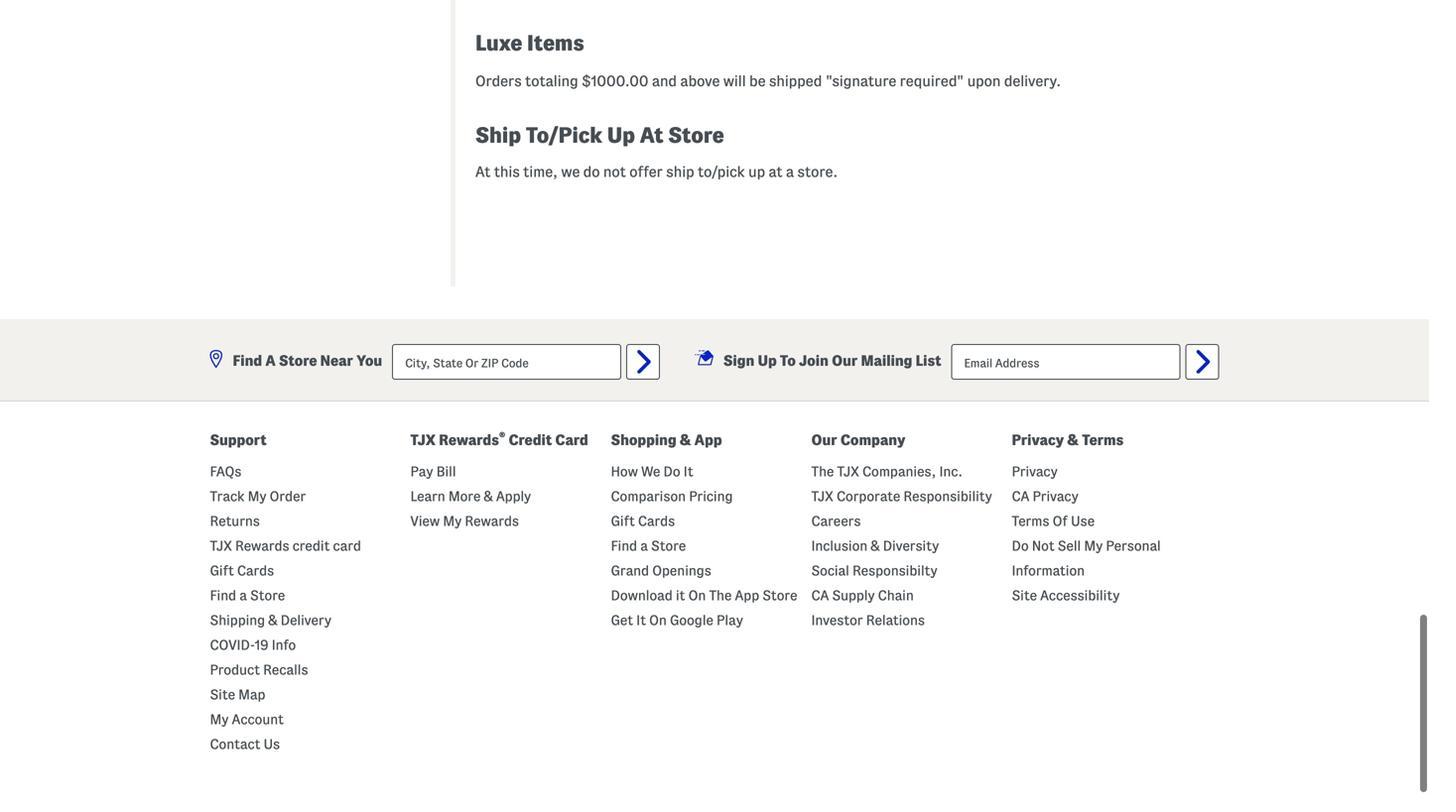 Task type: describe. For each thing, give the bounding box(es) containing it.
support
[[210, 432, 267, 449]]

track my order link
[[210, 489, 306, 504]]

investor
[[811, 613, 863, 628]]

orders
[[475, 73, 522, 89]]

contact
[[210, 737, 260, 752]]

offer
[[629, 164, 663, 180]]

chain
[[878, 589, 914, 603]]

time,
[[523, 164, 558, 180]]

0 horizontal spatial app
[[694, 432, 722, 449]]

find a store near you
[[233, 353, 382, 369]]

this
[[494, 164, 520, 180]]

do inside privacy ca privacy terms of use do not sell my personal information site accessibility
[[1012, 539, 1029, 554]]

contact us link
[[210, 737, 280, 752]]

google
[[670, 613, 713, 628]]

1 horizontal spatial at
[[640, 124, 663, 147]]

inclusion
[[811, 539, 868, 554]]

0 horizontal spatial up
[[607, 124, 635, 147]]

my up contact
[[210, 713, 229, 728]]

shopping
[[611, 432, 677, 449]]

find a store near you link
[[210, 350, 382, 369]]

the tjx companies, inc. link
[[811, 465, 963, 479]]

store up grand openings link
[[651, 539, 686, 554]]

ca privacy link
[[1012, 489, 1079, 504]]

learn more & apply link
[[410, 489, 531, 504]]

cards inside how we do it comparison pricing gift cards find a store grand openings download it on the app store get it on google play
[[638, 514, 675, 529]]

view my rewards link
[[410, 514, 519, 529]]

delivery.
[[1004, 73, 1061, 89]]

1 horizontal spatial on
[[688, 589, 706, 603]]

Sign Up To Join Our Mailing List email field
[[951, 344, 1180, 380]]

sell
[[1058, 539, 1081, 554]]

0 horizontal spatial gift cards link
[[210, 564, 274, 579]]

map
[[238, 688, 265, 703]]

personal
[[1106, 539, 1161, 554]]

privacy & terms
[[1012, 432, 1124, 449]]

ca supply chain link
[[811, 589, 914, 603]]

a
[[265, 353, 276, 369]]

information
[[1012, 564, 1085, 579]]

how
[[611, 465, 638, 479]]

rewards inside pay bill learn more & apply view my rewards
[[465, 514, 519, 529]]

tjx up corporate
[[837, 465, 859, 479]]

0 vertical spatial gift cards link
[[611, 514, 675, 529]]

terms of use link
[[1012, 514, 1095, 529]]

orders totaling $1000.00 and above will be shipped "signature required" upon delivery.
[[475, 73, 1061, 89]]

tjx up careers
[[811, 489, 833, 504]]

delivery
[[281, 613, 331, 628]]

& inside the tjx companies, inc. tjx corporate responsibility careers inclusion & diversity social responsibilty ca supply chain investor relations
[[871, 539, 880, 554]]

app inside how we do it comparison pricing gift cards find a store grand openings download it on the app store get it on google play
[[735, 589, 759, 603]]

®
[[499, 431, 505, 443]]

careers link
[[811, 514, 861, 529]]

bill
[[436, 465, 456, 479]]

my inside pay bill learn more & apply view my rewards
[[443, 514, 462, 529]]

relations
[[866, 613, 925, 628]]

terms inside privacy ca privacy terms of use do not sell my personal information site accessibility
[[1012, 514, 1049, 529]]

returns
[[210, 514, 260, 529]]

credit
[[509, 432, 552, 449]]

card
[[555, 432, 588, 449]]

do not sell my personal information link
[[1012, 539, 1161, 579]]

investor relations link
[[811, 613, 925, 628]]

1 horizontal spatial find a store link
[[611, 539, 686, 554]]

our company
[[811, 432, 906, 449]]

view
[[410, 514, 440, 529]]

a inside faqs track my order returns tjx rewards credit card gift cards find a store shipping & delivery covid-19 info product recalls site map my account contact us
[[239, 589, 247, 603]]

company
[[840, 432, 906, 449]]

at this time, we do not offer ship to/pick up at a store.
[[475, 164, 838, 180]]

faqs track my order returns tjx rewards credit card gift cards find a store shipping & delivery covid-19 info product recalls site map my account contact us
[[210, 465, 361, 752]]

to
[[780, 353, 796, 369]]

inclusion & diversity link
[[811, 539, 939, 554]]

to/pick
[[698, 164, 745, 180]]

inc.
[[939, 465, 963, 479]]

supply
[[832, 589, 875, 603]]

site inside faqs track my order returns tjx rewards credit card gift cards find a store shipping & delivery covid-19 info product recalls site map my account contact us
[[210, 688, 235, 703]]

a inside how we do it comparison pricing gift cards find a store grand openings download it on the app store get it on google play
[[640, 539, 648, 554]]

Find A Store Near You text field
[[392, 344, 621, 380]]

luxe items
[[475, 31, 584, 55]]

covid-19 info link
[[210, 638, 296, 653]]

mailing
[[861, 353, 912, 369]]

ship
[[666, 164, 694, 180]]

store inside faqs track my order returns tjx rewards credit card gift cards find a store shipping & delivery covid-19 info product recalls site map my account contact us
[[250, 589, 285, 603]]

store left the supply
[[762, 589, 797, 603]]

1 vertical spatial find a store link
[[210, 589, 285, 603]]

comparison
[[611, 489, 686, 504]]

diversity
[[883, 539, 939, 554]]

0 horizontal spatial on
[[649, 613, 667, 628]]

we
[[641, 465, 660, 479]]

accessibility
[[1040, 589, 1120, 603]]

learn
[[410, 489, 445, 504]]

pay
[[410, 465, 433, 479]]

how we do it comparison pricing gift cards find a store grand openings download it on the app store get it on google play
[[611, 465, 797, 628]]

do inside how we do it comparison pricing gift cards find a store grand openings download it on the app store get it on google play
[[663, 465, 680, 479]]

credit
[[292, 539, 330, 554]]

& inside pay bill learn more & apply view my rewards
[[484, 489, 493, 504]]

corporate
[[837, 489, 900, 504]]

download it on the app store link
[[611, 589, 797, 603]]

product
[[210, 663, 260, 678]]

will
[[723, 73, 746, 89]]

grand openings link
[[611, 564, 711, 579]]

privacy for ca
[[1012, 465, 1058, 479]]

near
[[320, 353, 353, 369]]



Task type: locate. For each thing, give the bounding box(es) containing it.
privacy up "privacy" "link"
[[1012, 432, 1064, 449]]

up up "not"
[[607, 124, 635, 147]]

rewards inside faqs track my order returns tjx rewards credit card gift cards find a store shipping & delivery covid-19 info product recalls site map my account contact us
[[235, 539, 289, 554]]

0 vertical spatial find a store link
[[611, 539, 686, 554]]

1 horizontal spatial terms
[[1082, 432, 1124, 449]]

2 vertical spatial a
[[239, 589, 247, 603]]

0 vertical spatial ca
[[1012, 489, 1029, 504]]

tjx down returns link
[[210, 539, 232, 554]]

find inside faqs track my order returns tjx rewards credit card gift cards find a store shipping & delivery covid-19 info product recalls site map my account contact us
[[210, 589, 236, 603]]

use
[[1071, 514, 1095, 529]]

0 horizontal spatial the
[[709, 589, 732, 603]]

above
[[680, 73, 720, 89]]

account
[[232, 713, 284, 728]]

gift inside how we do it comparison pricing gift cards find a store grand openings download it on the app store get it on google play
[[611, 514, 635, 529]]

gift cards link up shipping at bottom left
[[210, 564, 274, 579]]

None submit
[[626, 344, 660, 380], [1185, 344, 1219, 380], [626, 344, 660, 380], [1185, 344, 1219, 380]]

tjx corporate responsibility link
[[811, 489, 992, 504]]

app up play on the bottom
[[735, 589, 759, 603]]

covid-
[[210, 638, 255, 653]]

2 vertical spatial rewards
[[235, 539, 289, 554]]

1 horizontal spatial app
[[735, 589, 759, 603]]

0 vertical spatial our
[[832, 353, 858, 369]]

items
[[527, 31, 584, 55]]

pricing
[[689, 489, 733, 504]]

recalls
[[263, 663, 308, 678]]

cards down tjx rewards credit card link
[[237, 564, 274, 579]]

required"
[[900, 73, 964, 89]]

the tjx companies, inc. tjx corporate responsibility careers inclusion & diversity social responsibilty ca supply chain investor relations
[[811, 465, 992, 628]]

gift down comparison
[[611, 514, 635, 529]]

0 vertical spatial gift
[[611, 514, 635, 529]]

privacy
[[1012, 432, 1064, 449], [1012, 465, 1058, 479], [1033, 489, 1079, 504]]

rewards down the 'returns' at the bottom left
[[235, 539, 289, 554]]

store
[[668, 124, 724, 147], [279, 353, 317, 369], [651, 539, 686, 554], [250, 589, 285, 603], [762, 589, 797, 603]]

be
[[749, 73, 766, 89]]

ship
[[475, 124, 521, 147]]

0 vertical spatial up
[[607, 124, 635, 147]]

openings
[[652, 564, 711, 579]]

0 vertical spatial privacy
[[1012, 432, 1064, 449]]

gift cards link down comparison
[[611, 514, 675, 529]]

apply
[[496, 489, 531, 504]]

privacy up ca privacy link at the bottom of page
[[1012, 465, 1058, 479]]

it right get
[[636, 613, 646, 628]]

1 vertical spatial site
[[210, 688, 235, 703]]

0 vertical spatial app
[[694, 432, 722, 449]]

join
[[799, 353, 829, 369]]

the up play on the bottom
[[709, 589, 732, 603]]

on down the download
[[649, 613, 667, 628]]

track
[[210, 489, 245, 504]]

0 vertical spatial cards
[[638, 514, 675, 529]]

cards down comparison
[[638, 514, 675, 529]]

find left 'a'
[[233, 353, 262, 369]]

luxe
[[475, 31, 522, 55]]

1 horizontal spatial gift
[[611, 514, 635, 529]]

at
[[769, 164, 783, 180]]

1 vertical spatial ca
[[811, 589, 829, 603]]

pay bill link
[[410, 465, 456, 479]]

our left company
[[811, 432, 837, 449]]

a right the at
[[786, 164, 794, 180]]

0 vertical spatial site
[[1012, 589, 1037, 603]]

1 vertical spatial do
[[1012, 539, 1029, 554]]

it up the comparison pricing link
[[684, 465, 693, 479]]

the
[[811, 465, 834, 479], [709, 589, 732, 603]]

terms up use
[[1082, 432, 1124, 449]]

0 vertical spatial do
[[663, 465, 680, 479]]

get it on google play link
[[611, 613, 743, 628]]

tjx up pay
[[410, 432, 436, 449]]

& up social responsibilty link
[[871, 539, 880, 554]]

store up shipping & delivery link at the left bottom of page
[[250, 589, 285, 603]]

do
[[663, 465, 680, 479], [1012, 539, 1029, 554]]

up
[[607, 124, 635, 147], [758, 353, 777, 369]]

gift down the 'returns' at the bottom left
[[210, 564, 234, 579]]

& right shopping at the bottom left of the page
[[680, 432, 691, 449]]

0 vertical spatial a
[[786, 164, 794, 180]]

1 vertical spatial find
[[611, 539, 637, 554]]

tjx inside tjx rewards ® credit card
[[410, 432, 436, 449]]

find a store link up shipping at bottom left
[[210, 589, 285, 603]]

product recalls link
[[210, 663, 308, 678]]

find a store link
[[611, 539, 686, 554], [210, 589, 285, 603]]

1 vertical spatial app
[[735, 589, 759, 603]]

1 horizontal spatial the
[[811, 465, 834, 479]]

0 vertical spatial the
[[811, 465, 834, 479]]

site inside privacy ca privacy terms of use do not sell my personal information site accessibility
[[1012, 589, 1037, 603]]

store right 'a'
[[279, 353, 317, 369]]

1 vertical spatial gift
[[210, 564, 234, 579]]

1 vertical spatial privacy
[[1012, 465, 1058, 479]]

gift inside faqs track my order returns tjx rewards credit card gift cards find a store shipping & delivery covid-19 info product recalls site map my account contact us
[[210, 564, 234, 579]]

ca down "privacy" "link"
[[1012, 489, 1029, 504]]

you
[[356, 353, 382, 369]]

the inside how we do it comparison pricing gift cards find a store grand openings download it on the app store get it on google play
[[709, 589, 732, 603]]

privacy ca privacy terms of use do not sell my personal information site accessibility
[[1012, 465, 1161, 603]]

0 vertical spatial at
[[640, 124, 663, 147]]

0 vertical spatial terms
[[1082, 432, 1124, 449]]

1 vertical spatial rewards
[[465, 514, 519, 529]]

0 horizontal spatial it
[[636, 613, 646, 628]]

0 vertical spatial it
[[684, 465, 693, 479]]

1 vertical spatial at
[[475, 164, 491, 180]]

rewards up bill
[[439, 432, 499, 449]]

to/pick
[[526, 124, 602, 147]]

companies,
[[862, 465, 936, 479]]

a up grand
[[640, 539, 648, 554]]

comparison pricing link
[[611, 489, 733, 504]]

2 vertical spatial find
[[210, 589, 236, 603]]

not
[[1032, 539, 1055, 554]]

tjx rewards ® credit card
[[410, 431, 588, 449]]

it
[[676, 589, 685, 603]]

find up shipping at bottom left
[[210, 589, 236, 603]]

at up at this time, we do not offer ship to/pick up at a store.
[[640, 124, 663, 147]]

find up grand
[[611, 539, 637, 554]]

grand
[[611, 564, 649, 579]]

1 horizontal spatial cards
[[638, 514, 675, 529]]

my account link
[[210, 713, 284, 728]]

on
[[688, 589, 706, 603], [649, 613, 667, 628]]

a up shipping at bottom left
[[239, 589, 247, 603]]

rewards
[[439, 432, 499, 449], [465, 514, 519, 529], [235, 539, 289, 554]]

ca down social
[[811, 589, 829, 603]]

my right view
[[443, 514, 462, 529]]

shopping & app
[[611, 432, 722, 449]]

1 horizontal spatial up
[[758, 353, 777, 369]]

sign up to join our mailing list
[[723, 353, 941, 369]]

1 vertical spatial gift cards link
[[210, 564, 274, 579]]

my right sell
[[1084, 539, 1103, 554]]

store up ship
[[668, 124, 724, 147]]

0 horizontal spatial ca
[[811, 589, 829, 603]]

the down our company
[[811, 465, 834, 479]]

1 horizontal spatial it
[[684, 465, 693, 479]]

responsibility
[[904, 489, 992, 504]]

"signature
[[826, 73, 896, 89]]

on right it
[[688, 589, 706, 603]]

0 horizontal spatial cards
[[237, 564, 274, 579]]

1 vertical spatial cards
[[237, 564, 274, 579]]

site map link
[[210, 688, 265, 703]]

ca inside the tjx companies, inc. tjx corporate responsibility careers inclusion & diversity social responsibilty ca supply chain investor relations
[[811, 589, 829, 603]]

1 horizontal spatial gift cards link
[[611, 514, 675, 529]]

shipping
[[210, 613, 265, 628]]

rewards inside tjx rewards ® credit card
[[439, 432, 499, 449]]

do
[[583, 164, 600, 180]]

responsibilty
[[852, 564, 937, 579]]

we
[[561, 164, 580, 180]]

& up info
[[268, 613, 277, 628]]

0 horizontal spatial terms
[[1012, 514, 1049, 529]]

returns link
[[210, 514, 260, 529]]

0 horizontal spatial find a store link
[[210, 589, 285, 603]]

& inside faqs track my order returns tjx rewards credit card gift cards find a store shipping & delivery covid-19 info product recalls site map my account contact us
[[268, 613, 277, 628]]

my right track
[[248, 489, 266, 504]]

site down product
[[210, 688, 235, 703]]

cards inside faqs track my order returns tjx rewards credit card gift cards find a store shipping & delivery covid-19 info product recalls site map my account contact us
[[237, 564, 274, 579]]

us
[[264, 737, 280, 752]]

the inside the tjx companies, inc. tjx corporate responsibility careers inclusion & diversity social responsibilty ca supply chain investor relations
[[811, 465, 834, 479]]

pay bill learn more & apply view my rewards
[[410, 465, 531, 529]]

my inside privacy ca privacy terms of use do not sell my personal information site accessibility
[[1084, 539, 1103, 554]]

order
[[270, 489, 306, 504]]

0 horizontal spatial site
[[210, 688, 235, 703]]

1 horizontal spatial a
[[640, 539, 648, 554]]

& up ca privacy link at the bottom of page
[[1067, 432, 1079, 449]]

it
[[684, 465, 693, 479], [636, 613, 646, 628]]

0 horizontal spatial gift
[[210, 564, 234, 579]]

sign
[[723, 353, 755, 369]]

site down 'information'
[[1012, 589, 1037, 603]]

0 vertical spatial rewards
[[439, 432, 499, 449]]

terms up 'not' on the right of page
[[1012, 514, 1049, 529]]

2 vertical spatial privacy
[[1033, 489, 1079, 504]]

19
[[255, 638, 269, 653]]

card
[[333, 539, 361, 554]]

app up pricing
[[694, 432, 722, 449]]

play
[[717, 613, 743, 628]]

1 vertical spatial our
[[811, 432, 837, 449]]

at left this
[[475, 164, 491, 180]]

faqs link
[[210, 465, 241, 479]]

1 horizontal spatial site
[[1012, 589, 1037, 603]]

1 horizontal spatial do
[[1012, 539, 1029, 554]]

privacy for &
[[1012, 432, 1064, 449]]

1 vertical spatial on
[[649, 613, 667, 628]]

rewards down learn more & apply 'link'
[[465, 514, 519, 529]]

1 vertical spatial up
[[758, 353, 777, 369]]

1 vertical spatial terms
[[1012, 514, 1049, 529]]

0 horizontal spatial a
[[239, 589, 247, 603]]

totaling
[[525, 73, 578, 89]]

tjx inside faqs track my order returns tjx rewards credit card gift cards find a store shipping & delivery covid-19 info product recalls site map my account contact us
[[210, 539, 232, 554]]

find inside how we do it comparison pricing gift cards find a store grand openings download it on the app store get it on google play
[[611, 539, 637, 554]]

up left "to"
[[758, 353, 777, 369]]

ship to/pick up at store
[[475, 124, 724, 147]]

and
[[652, 73, 677, 89]]

1 vertical spatial it
[[636, 613, 646, 628]]

find a store link up grand openings link
[[611, 539, 686, 554]]

0 vertical spatial on
[[688, 589, 706, 603]]

ca inside privacy ca privacy terms of use do not sell my personal information site accessibility
[[1012, 489, 1029, 504]]

0 vertical spatial find
[[233, 353, 262, 369]]

$1000.00
[[582, 73, 649, 89]]

terms
[[1082, 432, 1124, 449], [1012, 514, 1049, 529]]

1 vertical spatial a
[[640, 539, 648, 554]]

upon
[[967, 73, 1001, 89]]

1 vertical spatial the
[[709, 589, 732, 603]]

shipping & delivery link
[[210, 613, 331, 628]]

do right the "we"
[[663, 465, 680, 479]]

0 horizontal spatial do
[[663, 465, 680, 479]]

privacy up terms of use link
[[1033, 489, 1079, 504]]

our right join
[[832, 353, 858, 369]]

how we do it link
[[611, 465, 693, 479]]

info
[[272, 638, 296, 653]]

1 horizontal spatial ca
[[1012, 489, 1029, 504]]

& right more
[[484, 489, 493, 504]]

of
[[1053, 514, 1068, 529]]

do left 'not' on the right of page
[[1012, 539, 1029, 554]]

0 horizontal spatial at
[[475, 164, 491, 180]]

2 horizontal spatial a
[[786, 164, 794, 180]]



Task type: vqa. For each thing, say whether or not it's contained in the screenshot.
1st $40 from the top
no



